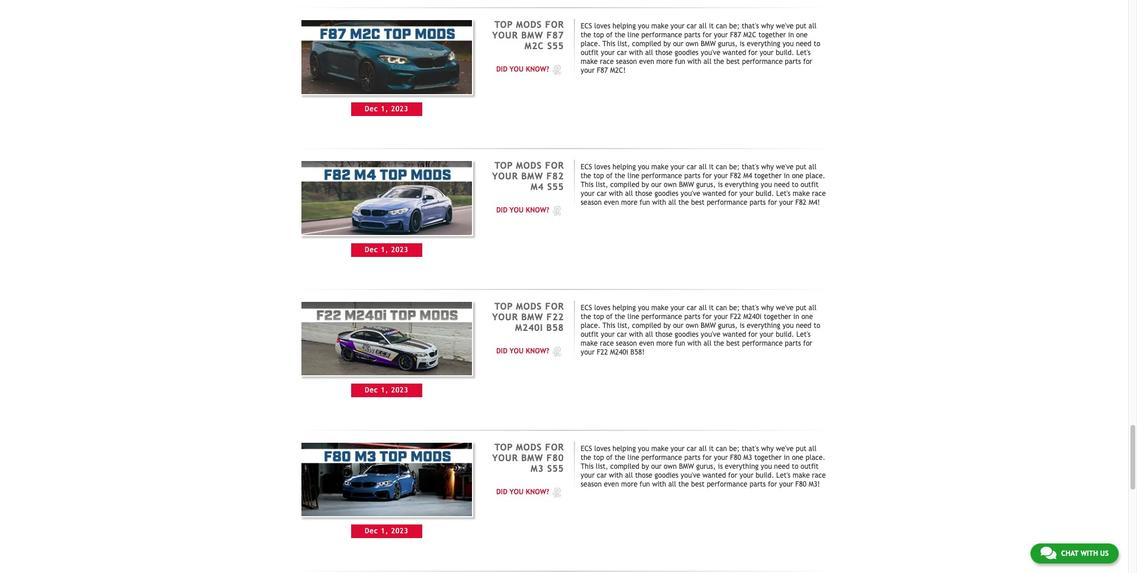 Task type: locate. For each thing, give the bounding box(es) containing it.
6 image down 'b58' on the left bottom
[[550, 346, 564, 358]]

1 dec 1, 2023 from the top
[[365, 105, 409, 113]]

2 did from the top
[[497, 206, 508, 215]]

0 horizontal spatial f80
[[547, 453, 564, 463]]

top mods for your bmw f82 m4 s55 link
[[492, 160, 564, 192]]

build. for top mods for your bmw f80 m3 s55
[[756, 471, 775, 480]]

3 dec 1, 2023 link from the top
[[300, 301, 473, 398]]

1 ecs from the top
[[581, 22, 592, 30]]

m2c inside the top mods for your bmw f87 m2c s55
[[525, 40, 544, 51]]

2 know? from the top
[[526, 206, 550, 215]]

did you know? down the top mods for your bmw f87 m2c s55
[[497, 65, 550, 74]]

0 vertical spatial m4
[[744, 172, 753, 180]]

in for f82
[[784, 172, 790, 180]]

2 ecs from the top
[[581, 163, 592, 171]]

of for f87
[[606, 31, 613, 39]]

by
[[664, 40, 671, 48], [642, 181, 649, 189], [664, 322, 671, 330], [642, 463, 649, 471]]

6 image down the top mods for your bmw f87 m2c s55
[[550, 64, 564, 76]]

compiled inside ecs loves helping you make your car all it can be; that's why we've put all the top of the line performance parts for your f87 m2c together in one place. this list, compiled by our own bmw gurus, is everything you need to outfit your car with all those goodies you've wanted for your build. let's make race season even more fun with all the best performance parts for your f87 m2c!
[[632, 40, 662, 48]]

outfit inside ecs loves helping you make your car all it can be; that's why we've put all the top of the line performance parts for your f87 m2c together in one place. this list, compiled by our own bmw gurus, is everything you need to outfit your car with all those goodies you've wanted for your build. let's make race season even more fun with all the best performance parts for your f87 m2c!
[[581, 49, 599, 57]]

why for f22
[[762, 304, 774, 312]]

you down top mods for your bmw f22 m240i b58 on the left bottom of page
[[510, 347, 524, 356]]

ecs loves helping you make your car all it can be; that's why we've put all the top of the line performance parts for your f82 m4 together in one place. this list, compiled by our own bmw gurus, is everything you need to outfit your car with all those goodies you've wanted for your build. let's make race season even more fun with all the best performance parts for your f82 m4!
[[581, 163, 826, 207]]

2 be; from the top
[[730, 163, 740, 171]]

this inside "ecs loves helping you make your car all it can be; that's why we've put all the top of the line performance parts for your f80 m3 together in one place. this list, compiled by our own bmw gurus, is everything you need to outfit your car with all those goodies you've wanted for your build. let's make race season even more fun with all the best performance parts for your f80 m3!"
[[581, 463, 594, 471]]

dec for top mods for your bmw f80 m3 s55
[[365, 528, 378, 536]]

even inside "ecs loves helping you make your car all it can be; that's why we've put all the top of the line performance parts for your f80 m3 together in one place. this list, compiled by our own bmw gurus, is everything you need to outfit your car with all those goodies you've wanted for your build. let's make race season even more fun with all the best performance parts for your f80 m3!"
[[604, 480, 619, 489]]

6 image
[[550, 64, 564, 76], [550, 346, 564, 358]]

1, down top mods for your bmw f22 m240i b58 image
[[381, 387, 389, 395]]

dec 1, 2023 down top mods for your bmw f82 m4 s55 image
[[365, 246, 409, 254]]

top mods for your bmw f87 m2c s55 image
[[300, 19, 473, 95]]

top mods for your bmw f80 m3 s55 image
[[300, 442, 473, 518]]

3 s55 from the top
[[547, 463, 564, 474]]

did you know? for m3
[[497, 488, 550, 497]]

did you know? down top mods for your bmw f22 m240i b58 on the left bottom of page
[[497, 347, 550, 356]]

2 of from the top
[[606, 172, 613, 180]]

can for f22
[[716, 304, 727, 312]]

top for top mods for your bmw f87 m2c s55
[[495, 19, 513, 30]]

2 it from the top
[[709, 163, 714, 171]]

together inside ecs loves helping you make your car all it can be; that's why we've put all the top of the line performance parts for your f87 m2c together in one place. this list, compiled by our own bmw gurus, is everything you need to outfit your car with all those goodies you've wanted for your build. let's make race season even more fun with all the best performance parts for your f87 m2c!
[[759, 31, 786, 39]]

together inside ecs loves helping you make your car all it can be; that's why we've put all the top of the line performance parts for your f22 m240i together in one place. this list, compiled by our own bmw gurus, is everything you need to outfit your car with all those goodies you've wanted for your build. let's make race season even more fun with all the best performance parts for your f22 m240i b58!
[[764, 313, 792, 321]]

dec 1, 2023 link
[[300, 19, 473, 116], [300, 160, 473, 257], [300, 301, 473, 398], [300, 442, 473, 539]]

know? for m2c
[[526, 65, 550, 74]]

1 s55 from the top
[[547, 40, 564, 51]]

f22
[[547, 312, 564, 322], [730, 313, 742, 321], [597, 348, 608, 357]]

4 mods from the top
[[516, 442, 542, 453]]

our for f80
[[652, 463, 662, 471]]

4 did from the top
[[497, 488, 508, 497]]

2 dec 1, 2023 from the top
[[365, 246, 409, 254]]

in
[[789, 31, 794, 39], [784, 172, 790, 180], [794, 313, 800, 321], [784, 454, 790, 462]]

2 top from the top
[[495, 160, 513, 171]]

3 helping from the top
[[613, 304, 636, 312]]

4 top from the top
[[594, 454, 604, 462]]

1 6 image from the top
[[550, 64, 564, 76]]

top inside the top mods for your bmw f87 m2c s55
[[495, 19, 513, 30]]

4 ecs from the top
[[581, 445, 592, 453]]

top for f87
[[594, 31, 604, 39]]

1 be; from the top
[[730, 22, 740, 30]]

3 1, from the top
[[381, 387, 389, 395]]

1,
[[381, 105, 389, 113], [381, 246, 389, 254], [381, 387, 389, 395], [381, 528, 389, 536]]

3 put from the top
[[796, 304, 807, 312]]

did
[[497, 65, 508, 74], [497, 206, 508, 215], [497, 347, 508, 356], [497, 488, 508, 497]]

it for f87
[[709, 22, 714, 30]]

0 horizontal spatial f82
[[547, 171, 564, 181]]

we've
[[776, 22, 794, 30], [776, 163, 794, 171], [776, 304, 794, 312], [776, 445, 794, 453]]

0 vertical spatial m2c
[[744, 31, 757, 39]]

2 put from the top
[[796, 163, 807, 171]]

the
[[581, 31, 592, 39], [615, 31, 626, 39], [714, 58, 725, 66], [581, 172, 592, 180], [615, 172, 626, 180], [679, 198, 689, 207], [581, 313, 592, 321], [615, 313, 626, 321], [714, 339, 725, 348], [581, 454, 592, 462], [615, 454, 626, 462], [679, 480, 689, 489]]

this inside ecs loves helping you make your car all it can be; that's why we've put all the top of the line performance parts for your f22 m240i together in one place. this list, compiled by our own bmw gurus, is everything you need to outfit your car with all those goodies you've wanted for your build. let's make race season even more fun with all the best performance parts for your f22 m240i b58!
[[603, 322, 616, 330]]

1 2023 from the top
[[391, 105, 409, 113]]

mods inside the top mods for your bmw f87 m2c s55
[[516, 19, 542, 30]]

line
[[628, 31, 640, 39], [628, 172, 640, 180], [628, 313, 640, 321], [628, 454, 640, 462]]

is for f82
[[718, 181, 723, 189]]

that's
[[742, 22, 759, 30], [742, 163, 759, 171], [742, 304, 759, 312], [742, 445, 759, 453]]

this for f82
[[581, 181, 594, 189]]

dec down top mods for your bmw f82 m4 s55 image
[[365, 246, 378, 254]]

did for top mods for your bmw f82 m4 s55
[[497, 206, 508, 215]]

top mods for your bmw f80 m3 s55
[[492, 442, 564, 474]]

4 that's from the top
[[742, 445, 759, 453]]

can
[[716, 22, 727, 30], [716, 163, 727, 171], [716, 304, 727, 312], [716, 445, 727, 453]]

top
[[594, 31, 604, 39], [594, 172, 604, 180], [594, 313, 604, 321], [594, 454, 604, 462]]

did you know? down top mods for your bmw f80 m3 s55
[[497, 488, 550, 497]]

ecs right top mods for your bmw f80 m3 s55
[[581, 445, 592, 453]]

3 line from the top
[[628, 313, 640, 321]]

2 top from the top
[[594, 172, 604, 180]]

0 horizontal spatial m4
[[531, 181, 544, 192]]

is inside ecs loves helping you make your car all it can be; that's why we've put all the top of the line performance parts for your f87 m2c together in one place. this list, compiled by our own bmw gurus, is everything you need to outfit your car with all those goodies you've wanted for your build. let's make race season even more fun with all the best performance parts for your f87 m2c!
[[740, 40, 745, 48]]

dec for top mods for your bmw f87 m2c s55
[[365, 105, 378, 113]]

fun
[[675, 58, 686, 66], [640, 198, 650, 207], [675, 339, 686, 348], [640, 480, 650, 489]]

even for top mods for your bmw f82 m4 s55
[[604, 198, 619, 207]]

dec down top mods for your bmw f87 m2c s55 image
[[365, 105, 378, 113]]

3 why from the top
[[762, 304, 774, 312]]

did down top mods for your bmw f80 m3 s55
[[497, 488, 508, 497]]

loves inside ecs loves helping you make your car all it can be; that's why we've put all the top of the line performance parts for your f82 m4 together in one place. this list, compiled by our own bmw gurus, is everything you need to outfit your car with all those goodies you've wanted for your build. let's make race season even more fun with all the best performance parts for your f82 m4!
[[595, 163, 611, 171]]

everything inside "ecs loves helping you make your car all it can be; that's why we've put all the top of the line performance parts for your f80 m3 together in one place. this list, compiled by our own bmw gurus, is everything you need to outfit your car with all those goodies you've wanted for your build. let's make race season even more fun with all the best performance parts for your f80 m3!"
[[725, 463, 759, 471]]

1 put from the top
[[796, 22, 807, 30]]

race for top mods for your bmw f87 m2c s55
[[600, 58, 614, 66]]

1 vertical spatial 6 image
[[550, 487, 564, 499]]

wanted for top mods for your bmw f87 m2c s55
[[723, 49, 747, 57]]

together
[[759, 31, 786, 39], [755, 172, 782, 180], [764, 313, 792, 321], [755, 454, 782, 462]]

own inside "ecs loves helping you make your car all it can be; that's why we've put all the top of the line performance parts for your f80 m3 together in one place. this list, compiled by our own bmw gurus, is everything you need to outfit your car with all those goodies you've wanted for your build. let's make race season even more fun with all the best performance parts for your f80 m3!"
[[664, 463, 677, 471]]

2 6 image from the top
[[550, 346, 564, 358]]

be; for f80
[[730, 445, 740, 453]]

2023 for top mods for your bmw f82 m4 s55
[[391, 246, 409, 254]]

loves inside ecs loves helping you make your car all it can be; that's why we've put all the top of the line performance parts for your f22 m240i together in one place. this list, compiled by our own bmw gurus, is everything you need to outfit your car with all those goodies you've wanted for your build. let's make race season even more fun with all the best performance parts for your f22 m240i b58!
[[595, 304, 611, 312]]

top for f80
[[594, 454, 604, 462]]

build.
[[776, 49, 795, 57], [756, 190, 775, 198], [776, 331, 795, 339], [756, 471, 775, 480]]

goodies for top mods for your bmw f22 m240i b58
[[675, 331, 699, 339]]

3 dec 1, 2023 from the top
[[365, 387, 409, 395]]

dec for top mods for your bmw f82 m4 s55
[[365, 246, 378, 254]]

2023 down top mods for your bmw f22 m240i b58 image
[[391, 387, 409, 395]]

be; for f87
[[730, 22, 740, 30]]

chat
[[1062, 550, 1079, 558]]

season
[[616, 58, 637, 66], [581, 198, 602, 207], [616, 339, 637, 348], [581, 480, 602, 489]]

we've for f87
[[776, 22, 794, 30]]

3 2023 from the top
[[391, 387, 409, 395]]

those for top mods for your bmw f22 m240i b58
[[656, 331, 673, 339]]

to inside ecs loves helping you make your car all it can be; that's why we've put all the top of the line performance parts for your f87 m2c together in one place. this list, compiled by our own bmw gurus, is everything you need to outfit your car with all those goodies you've wanted for your build. let's make race season even more fun with all the best performance parts for your f87 m2c!
[[814, 40, 821, 48]]

in inside ecs loves helping you make your car all it can be; that's why we've put all the top of the line performance parts for your f22 m240i together in one place. this list, compiled by our own bmw gurus, is everything you need to outfit your car with all those goodies you've wanted for your build. let's make race season even more fun with all the best performance parts for your f22 m240i b58!
[[794, 313, 800, 321]]

did you know?
[[497, 65, 550, 74], [497, 206, 550, 215], [497, 347, 550, 356], [497, 488, 550, 497]]

in inside ecs loves helping you make your car all it can be; that's why we've put all the top of the line performance parts for your f82 m4 together in one place. this list, compiled by our own bmw gurus, is everything you need to outfit your car with all those goodies you've wanted for your build. let's make race season even more fun with all the best performance parts for your f82 m4!
[[784, 172, 790, 180]]

3 be; from the top
[[730, 304, 740, 312]]

2 s55 from the top
[[547, 181, 564, 192]]

need
[[796, 40, 812, 48], [775, 181, 790, 189], [796, 322, 812, 330], [775, 463, 790, 471]]

build. inside ecs loves helping you make your car all it can be; that's why we've put all the top of the line performance parts for your f22 m240i together in one place. this list, compiled by our own bmw gurus, is everything you need to outfit your car with all those goodies you've wanted for your build. let's make race season even more fun with all the best performance parts for your f22 m240i b58!
[[776, 331, 795, 339]]

season inside "ecs loves helping you make your car all it can be; that's why we've put all the top of the line performance parts for your f80 m3 together in one place. this list, compiled by our own bmw gurus, is everything you need to outfit your car with all those goodies you've wanted for your build. let's make race season even more fun with all the best performance parts for your f80 m3!"
[[581, 480, 602, 489]]

be; inside ecs loves helping you make your car all it can be; that's why we've put all the top of the line performance parts for your f22 m240i together in one place. this list, compiled by our own bmw gurus, is everything you need to outfit your car with all those goodies you've wanted for your build. let's make race season even more fun with all the best performance parts for your f22 m240i b58!
[[730, 304, 740, 312]]

4 1, from the top
[[381, 528, 389, 536]]

dec 1, 2023
[[365, 105, 409, 113], [365, 246, 409, 254], [365, 387, 409, 395], [365, 528, 409, 536]]

4 2023 from the top
[[391, 528, 409, 536]]

own for f22
[[686, 322, 699, 330]]

1 horizontal spatial f87
[[597, 66, 608, 75]]

did down top mods for your bmw f22 m240i b58 on the left bottom of page
[[497, 347, 508, 356]]

0 vertical spatial s55
[[547, 40, 564, 51]]

1 that's from the top
[[742, 22, 759, 30]]

dec down top mods for your bmw f80 m3 s55 "image"
[[365, 528, 378, 536]]

top mods for your bmw f82 m4 s55 image
[[300, 160, 473, 236]]

those inside ecs loves helping you make your car all it can be; that's why we've put all the top of the line performance parts for your f82 m4 together in one place. this list, compiled by our own bmw gurus, is everything you need to outfit your car with all those goodies you've wanted for your build. let's make race season even more fun with all the best performance parts for your f82 m4!
[[636, 190, 653, 198]]

season inside ecs loves helping you make your car all it can be; that's why we've put all the top of the line performance parts for your f87 m2c together in one place. this list, compiled by our own bmw gurus, is everything you need to outfit your car with all those goodies you've wanted for your build. let's make race season even more fun with all the best performance parts for your f87 m2c!
[[616, 58, 637, 66]]

this
[[603, 40, 616, 48], [581, 181, 594, 189], [603, 322, 616, 330], [581, 463, 594, 471]]

3 ecs from the top
[[581, 304, 592, 312]]

ecs
[[581, 22, 592, 30], [581, 163, 592, 171], [581, 304, 592, 312], [581, 445, 592, 453]]

2 dec 1, 2023 link from the top
[[300, 160, 473, 257]]

you
[[638, 22, 650, 30], [783, 40, 794, 48], [638, 163, 650, 171], [761, 181, 772, 189], [638, 304, 650, 312], [783, 322, 794, 330], [638, 445, 650, 453], [761, 463, 772, 471]]

list,
[[618, 40, 630, 48], [596, 181, 609, 189], [618, 322, 630, 330], [596, 463, 609, 471]]

6 image down top mods for your bmw f80 m3 s55
[[550, 487, 564, 499]]

6 image for top mods for your bmw f80 m3 s55
[[550, 487, 564, 499]]

2 mods from the top
[[516, 160, 542, 171]]

dec 1, 2023 down top mods for your bmw f80 m3 s55 "image"
[[365, 528, 409, 536]]

own inside ecs loves helping you make your car all it can be; that's why we've put all the top of the line performance parts for your f87 m2c together in one place. this list, compiled by our own bmw gurus, is everything you need to outfit your car with all those goodies you've wanted for your build. let's make race season even more fun with all the best performance parts for your f87 m2c!
[[686, 40, 699, 48]]

loves
[[595, 22, 611, 30], [595, 163, 611, 171], [595, 304, 611, 312], [595, 445, 611, 453]]

2023
[[391, 105, 409, 113], [391, 246, 409, 254], [391, 387, 409, 395], [391, 528, 409, 536]]

helping for f80
[[613, 445, 636, 453]]

compiled for f80
[[611, 463, 640, 471]]

car
[[687, 22, 697, 30], [617, 49, 627, 57], [687, 163, 697, 171], [597, 190, 607, 198], [687, 304, 697, 312], [617, 331, 627, 339], [687, 445, 697, 453], [597, 471, 607, 480]]

with
[[629, 49, 643, 57], [688, 58, 702, 66], [609, 190, 623, 198], [653, 198, 667, 207], [629, 331, 643, 339], [688, 339, 702, 348], [609, 471, 623, 480], [653, 480, 667, 489], [1081, 550, 1099, 558]]

our inside "ecs loves helping you make your car all it can be; that's why we've put all the top of the line performance parts for your f80 m3 together in one place. this list, compiled by our own bmw gurus, is everything you need to outfit your car with all those goodies you've wanted for your build. let's make race season even more fun with all the best performance parts for your f80 m3!"
[[652, 463, 662, 471]]

be; for f82
[[730, 163, 740, 171]]

m240i
[[744, 313, 762, 321], [515, 322, 543, 333], [610, 348, 629, 357]]

ecs loves helping you make your car all it can be; that's why we've put all the top of the line performance parts for your f80 m3 together in one place. this list, compiled by our own bmw gurus, is everything you need to outfit your car with all those goodies you've wanted for your build. let's make race season even more fun with all the best performance parts for your f80 m3!
[[581, 445, 826, 489]]

everything for f82
[[725, 181, 759, 189]]

2 you from the top
[[510, 206, 524, 215]]

why inside ecs loves helping you make your car all it can be; that's why we've put all the top of the line performance parts for your f87 m2c together in one place. this list, compiled by our own bmw gurus, is everything you need to outfit your car with all those goodies you've wanted for your build. let's make race season even more fun with all the best performance parts for your f87 m2c!
[[762, 22, 774, 30]]

you
[[510, 65, 524, 74], [510, 206, 524, 215], [510, 347, 524, 356], [510, 488, 524, 497]]

top for top mods for your bmw f82 m4 s55
[[495, 160, 513, 171]]

wanted
[[723, 49, 747, 57], [703, 190, 726, 198], [723, 331, 747, 339], [703, 471, 726, 480]]

ecs inside "ecs loves helping you make your car all it can be; that's why we've put all the top of the line performance parts for your f80 m3 together in one place. this list, compiled by our own bmw gurus, is everything you need to outfit your car with all those goodies you've wanted for your build. let's make race season even more fun with all the best performance parts for your f80 m3!"
[[581, 445, 592, 453]]

our for f82
[[652, 181, 662, 189]]

one
[[797, 31, 808, 39], [792, 172, 804, 180], [802, 313, 813, 321], [792, 454, 804, 462]]

m4
[[744, 172, 753, 180], [531, 181, 544, 192]]

your
[[671, 22, 685, 30], [492, 30, 518, 40], [714, 31, 728, 39], [601, 49, 615, 57], [760, 49, 774, 57], [581, 66, 595, 75], [671, 163, 685, 171], [492, 171, 518, 181], [714, 172, 728, 180], [581, 190, 595, 198], [740, 190, 754, 198], [780, 198, 794, 207], [671, 304, 685, 312], [492, 312, 518, 322], [714, 313, 728, 321], [601, 331, 615, 339], [760, 331, 774, 339], [581, 348, 595, 357], [671, 445, 685, 453], [492, 453, 518, 463], [714, 454, 728, 462], [581, 471, 595, 480], [740, 471, 754, 480], [780, 480, 794, 489]]

6 image down top mods for your bmw f82 m4 s55 link
[[550, 205, 564, 217]]

put inside ecs loves helping you make your car all it can be; that's why we've put all the top of the line performance parts for your f82 m4 together in one place. this list, compiled by our own bmw gurus, is everything you need to outfit your car with all those goodies you've wanted for your build. let's make race season even more fun with all the best performance parts for your f82 m4!
[[796, 163, 807, 171]]

those
[[656, 49, 673, 57], [636, 190, 653, 198], [656, 331, 673, 339], [636, 471, 653, 480]]

3 that's from the top
[[742, 304, 759, 312]]

4 line from the top
[[628, 454, 640, 462]]

3 mods from the top
[[516, 301, 542, 312]]

compiled for f87
[[632, 40, 662, 48]]

4 top from the top
[[495, 442, 513, 453]]

even for top mods for your bmw f87 m2c s55
[[639, 58, 655, 66]]

1 vertical spatial m2c
[[525, 40, 544, 51]]

dec 1, 2023 down top mods for your bmw f87 m2c s55 image
[[365, 105, 409, 113]]

1 vertical spatial m3
[[531, 463, 544, 474]]

2 vertical spatial m240i
[[610, 348, 629, 357]]

0 horizontal spatial f22
[[547, 312, 564, 322]]

fun inside ecs loves helping you make your car all it can be; that's why we've put all the top of the line performance parts for your f82 m4 together in one place. this list, compiled by our own bmw gurus, is everything you need to outfit your car with all those goodies you've wanted for your build. let's make race season even more fun with all the best performance parts for your f82 m4!
[[640, 198, 650, 207]]

1 6 image from the top
[[550, 205, 564, 217]]

0 horizontal spatial m3
[[531, 463, 544, 474]]

list, for f87
[[618, 40, 630, 48]]

chat with us link
[[1031, 544, 1119, 564]]

4 did you know? from the top
[[497, 488, 550, 497]]

know? down 'b58' on the left bottom
[[526, 347, 550, 356]]

chat with us
[[1062, 550, 1109, 558]]

2023 down top mods for your bmw f87 m2c s55 image
[[391, 105, 409, 113]]

we've for f22
[[776, 304, 794, 312]]

know? down the top mods for your bmw f87 m2c s55
[[526, 65, 550, 74]]

mods inside top mods for your bmw f22 m240i b58
[[516, 301, 542, 312]]

0 horizontal spatial m240i
[[515, 322, 543, 333]]

of
[[606, 31, 613, 39], [606, 172, 613, 180], [606, 313, 613, 321], [606, 454, 613, 462]]

4 of from the top
[[606, 454, 613, 462]]

1 1, from the top
[[381, 105, 389, 113]]

ecs for f82
[[581, 163, 592, 171]]

race
[[600, 58, 614, 66], [812, 190, 826, 198], [600, 339, 614, 348], [812, 471, 826, 480]]

place.
[[581, 40, 601, 48], [806, 172, 826, 180], [581, 322, 601, 330], [806, 454, 826, 462]]

know? for m4
[[526, 206, 550, 215]]

why inside "ecs loves helping you make your car all it can be; that's why we've put all the top of the line performance parts for your f80 m3 together in one place. this list, compiled by our own bmw gurus, is everything you need to outfit your car with all those goodies you've wanted for your build. let's make race season even more fun with all the best performance parts for your f80 m3!"
[[762, 445, 774, 453]]

fun inside ecs loves helping you make your car all it can be; that's why we've put all the top of the line performance parts for your f22 m240i together in one place. this list, compiled by our own bmw gurus, is everything you need to outfit your car with all those goodies you've wanted for your build. let's make race season even more fun with all the best performance parts for your f22 m240i b58!
[[675, 339, 686, 348]]

1 loves from the top
[[595, 22, 611, 30]]

race inside ecs loves helping you make your car all it can be; that's why we've put all the top of the line performance parts for your f82 m4 together in one place. this list, compiled by our own bmw gurus, is everything you need to outfit your car with all those goodies you've wanted for your build. let's make race season even more fun with all the best performance parts for your f82 m4!
[[812, 190, 826, 198]]

it
[[709, 22, 714, 30], [709, 163, 714, 171], [709, 304, 714, 312], [709, 445, 714, 453]]

f87
[[547, 30, 564, 40], [730, 31, 742, 39], [597, 66, 608, 75]]

bmw inside the top mods for your bmw f87 m2c s55
[[522, 30, 544, 40]]

f80
[[547, 453, 564, 463], [730, 454, 742, 462], [796, 480, 807, 489]]

1 did from the top
[[497, 65, 508, 74]]

dec 1, 2023 down top mods for your bmw f22 m240i b58 image
[[365, 387, 409, 395]]

build. for top mods for your bmw f87 m2c s55
[[776, 49, 795, 57]]

outfit
[[581, 49, 599, 57], [801, 181, 819, 189], [581, 331, 599, 339], [801, 463, 819, 471]]

of inside ecs loves helping you make your car all it can be; that's why we've put all the top of the line performance parts for your f87 m2c together in one place. this list, compiled by our own bmw gurus, is everything you need to outfit your car with all those goodies you've wanted for your build. let's make race season even more fun with all the best performance parts for your f87 m2c!
[[606, 31, 613, 39]]

list, inside ecs loves helping you make your car all it can be; that's why we've put all the top of the line performance parts for your f87 m2c together in one place. this list, compiled by our own bmw gurus, is everything you need to outfit your car with all those goodies you've wanted for your build. let's make race season even more fun with all the best performance parts for your f87 m2c!
[[618, 40, 630, 48]]

4 put from the top
[[796, 445, 807, 453]]

1 dec from the top
[[365, 105, 378, 113]]

goodies
[[675, 49, 699, 57], [655, 190, 679, 198], [675, 331, 699, 339], [655, 471, 679, 480]]

why inside ecs loves helping you make your car all it can be; that's why we've put all the top of the line performance parts for your f82 m4 together in one place. this list, compiled by our own bmw gurus, is everything you need to outfit your car with all those goodies you've wanted for your build. let's make race season even more fun with all the best performance parts for your f82 m4!
[[762, 163, 774, 171]]

you've
[[701, 49, 721, 57], [681, 190, 701, 198], [701, 331, 721, 339], [681, 471, 701, 480]]

wanted inside ecs loves helping you make your car all it can be; that's why we've put all the top of the line performance parts for your f87 m2c together in one place. this list, compiled by our own bmw gurus, is everything you need to outfit your car with all those goodies you've wanted for your build. let's make race season even more fun with all the best performance parts for your f87 m2c!
[[723, 49, 747, 57]]

bmw
[[522, 30, 544, 40], [701, 40, 716, 48], [522, 171, 544, 181], [679, 181, 694, 189], [522, 312, 544, 322], [701, 322, 716, 330], [522, 453, 544, 463], [679, 463, 694, 471]]

let's
[[797, 49, 811, 57], [777, 190, 791, 198], [797, 331, 811, 339], [777, 471, 791, 480]]

4 you from the top
[[510, 488, 524, 497]]

that's inside ecs loves helping you make your car all it can be; that's why we've put all the top of the line performance parts for your f22 m240i together in one place. this list, compiled by our own bmw gurus, is everything you need to outfit your car with all those goodies you've wanted for your build. let's make race season even more fun with all the best performance parts for your f22 m240i b58!
[[742, 304, 759, 312]]

4 helping from the top
[[613, 445, 636, 453]]

ecs right top mods for your bmw f82 m4 s55 link
[[581, 163, 592, 171]]

outfit inside ecs loves helping you make your car all it can be; that's why we've put all the top of the line performance parts for your f22 m240i together in one place. this list, compiled by our own bmw gurus, is everything you need to outfit your car with all those goodies you've wanted for your build. let's make race season even more fun with all the best performance parts for your f22 m240i b58!
[[581, 331, 599, 339]]

4 we've from the top
[[776, 445, 794, 453]]

even for top mods for your bmw f22 m240i b58
[[639, 339, 655, 348]]

1 top from the top
[[594, 31, 604, 39]]

1 why from the top
[[762, 22, 774, 30]]

4 why from the top
[[762, 445, 774, 453]]

is for f80
[[718, 463, 723, 471]]

fun inside ecs loves helping you make your car all it can be; that's why we've put all the top of the line performance parts for your f87 m2c together in one place. this list, compiled by our own bmw gurus, is everything you need to outfit your car with all those goodies you've wanted for your build. let's make race season even more fun with all the best performance parts for your f87 m2c!
[[675, 58, 686, 66]]

it inside ecs loves helping you make your car all it can be; that's why we've put all the top of the line performance parts for your f87 m2c together in one place. this list, compiled by our own bmw gurus, is everything you need to outfit your car with all those goodies you've wanted for your build. let's make race season even more fun with all the best performance parts for your f87 m2c!
[[709, 22, 714, 30]]

1 of from the top
[[606, 31, 613, 39]]

4 dec 1, 2023 from the top
[[365, 528, 409, 536]]

did down top mods for your bmw f82 m4 s55 link
[[497, 206, 508, 215]]

mods
[[516, 19, 542, 30], [516, 160, 542, 171], [516, 301, 542, 312], [516, 442, 542, 453]]

s55
[[547, 40, 564, 51], [547, 181, 564, 192], [547, 463, 564, 474]]

compiled inside "ecs loves helping you make your car all it can be; that's why we've put all the top of the line performance parts for your f80 m3 together in one place. this list, compiled by our own bmw gurus, is everything you need to outfit your car with all those goodies you've wanted for your build. let's make race season even more fun with all the best performance parts for your f80 m3!"
[[611, 463, 640, 471]]

dec 1, 2023 link for top mods for your bmw f82 m4 s55
[[300, 160, 473, 257]]

we've for f82
[[776, 163, 794, 171]]

helping
[[613, 22, 636, 30], [613, 163, 636, 171], [613, 304, 636, 312], [613, 445, 636, 453]]

goodies for top mods for your bmw f87 m2c s55
[[675, 49, 699, 57]]

race for top mods for your bmw f80 m3 s55
[[812, 471, 826, 480]]

1 vertical spatial s55
[[547, 181, 564, 192]]

1 horizontal spatial m4
[[744, 172, 753, 180]]

2 that's from the top
[[742, 163, 759, 171]]

1, down top mods for your bmw f82 m4 s55 image
[[381, 246, 389, 254]]

everything
[[747, 40, 781, 48], [725, 181, 759, 189], [747, 322, 781, 330], [725, 463, 759, 471]]

you down the top mods for your bmw f87 m2c s55
[[510, 65, 524, 74]]

season for top mods for your bmw f82 m4 s55
[[581, 198, 602, 207]]

top mods for your bmw f22 m240i b58 link
[[492, 301, 564, 333]]

2023 for top mods for your bmw f80 m3 s55
[[391, 528, 409, 536]]

let's inside ecs loves helping you make your car all it can be; that's why we've put all the top of the line performance parts for your f22 m240i together in one place. this list, compiled by our own bmw gurus, is everything you need to outfit your car with all those goodies you've wanted for your build. let's make race season even more fun with all the best performance parts for your f22 m240i b58!
[[797, 331, 811, 339]]

all
[[699, 22, 707, 30], [809, 22, 817, 30], [646, 49, 654, 57], [704, 58, 712, 66], [699, 163, 707, 171], [809, 163, 817, 171], [625, 190, 633, 198], [669, 198, 677, 207], [699, 304, 707, 312], [809, 304, 817, 312], [646, 331, 654, 339], [704, 339, 712, 348], [699, 445, 707, 453], [809, 445, 817, 453], [625, 471, 633, 480], [669, 480, 677, 489]]

best
[[727, 58, 740, 66], [691, 198, 705, 207], [727, 339, 740, 348], [691, 480, 705, 489]]

even inside ecs loves helping you make your car all it can be; that's why we've put all the top of the line performance parts for your f22 m240i together in one place. this list, compiled by our own bmw gurus, is everything you need to outfit your car with all those goodies you've wanted for your build. let's make race season even more fun with all the best performance parts for your f22 m240i b58!
[[639, 339, 655, 348]]

own
[[686, 40, 699, 48], [664, 181, 677, 189], [686, 322, 699, 330], [664, 463, 677, 471]]

1 line from the top
[[628, 31, 640, 39]]

3 loves from the top
[[595, 304, 611, 312]]

4 can from the top
[[716, 445, 727, 453]]

m3
[[744, 454, 753, 462], [531, 463, 544, 474]]

is for f87
[[740, 40, 745, 48]]

those for top mods for your bmw f80 m3 s55
[[636, 471, 653, 480]]

for
[[545, 19, 564, 30], [703, 31, 712, 39], [749, 49, 758, 57], [804, 58, 813, 66], [545, 160, 564, 171], [703, 172, 712, 180], [729, 190, 738, 198], [768, 198, 778, 207], [545, 301, 564, 312], [703, 313, 712, 321], [749, 331, 758, 339], [804, 339, 813, 348], [545, 442, 564, 453], [703, 454, 712, 462], [729, 471, 738, 480], [768, 480, 778, 489]]

top mods for your bmw f82 m4 s55
[[492, 160, 564, 192]]

is
[[740, 40, 745, 48], [718, 181, 723, 189], [740, 322, 745, 330], [718, 463, 723, 471]]

3 top from the top
[[594, 313, 604, 321]]

2 horizontal spatial f22
[[730, 313, 742, 321]]

know? down top mods for your bmw f80 m3 s55
[[526, 488, 550, 497]]

top
[[495, 19, 513, 30], [495, 160, 513, 171], [495, 301, 513, 312], [495, 442, 513, 453]]

those for top mods for your bmw f82 m4 s55
[[636, 190, 653, 198]]

1 horizontal spatial m2c
[[744, 31, 757, 39]]

build. inside ecs loves helping you make your car all it can be; that's why we've put all the top of the line performance parts for your f82 m4 together in one place. this list, compiled by our own bmw gurus, is everything you need to outfit your car with all those goodies you've wanted for your build. let's make race season even more fun with all the best performance parts for your f82 m4!
[[756, 190, 775, 198]]

1 vertical spatial m4
[[531, 181, 544, 192]]

2023 down top mods for your bmw f82 m4 s55 image
[[391, 246, 409, 254]]

1 did you know? from the top
[[497, 65, 550, 74]]

you've inside ecs loves helping you make your car all it can be; that's why we've put all the top of the line performance parts for your f82 m4 together in one place. this list, compiled by our own bmw gurus, is everything you need to outfit your car with all those goodies you've wanted for your build. let's make race season even more fun with all the best performance parts for your f82 m4!
[[681, 190, 701, 198]]

wanted inside ecs loves helping you make your car all it can be; that's why we've put all the top of the line performance parts for your f22 m240i together in one place. this list, compiled by our own bmw gurus, is everything you need to outfit your car with all those goodies you've wanted for your build. let's make race season even more fun with all the best performance parts for your f22 m240i b58!
[[723, 331, 747, 339]]

3 did you know? from the top
[[497, 347, 550, 356]]

3 dec from the top
[[365, 387, 378, 395]]

can inside ecs loves helping you make your car all it can be; that's why we've put all the top of the line performance parts for your f22 m240i together in one place. this list, compiled by our own bmw gurus, is everything you need to outfit your car with all those goodies you've wanted for your build. let's make race season even more fun with all the best performance parts for your f22 m240i b58!
[[716, 304, 727, 312]]

ecs right 'top mods for your bmw f22 m240i b58' link
[[581, 304, 592, 312]]

2 horizontal spatial f80
[[796, 480, 807, 489]]

it for f82
[[709, 163, 714, 171]]

2 2023 from the top
[[391, 246, 409, 254]]

one inside "ecs loves helping you make your car all it can be; that's why we've put all the top of the line performance parts for your f80 m3 together in one place. this list, compiled by our own bmw gurus, is everything you need to outfit your car with all those goodies you've wanted for your build. let's make race season even more fun with all the best performance parts for your f80 m3!"
[[792, 454, 804, 462]]

gurus, inside ecs loves helping you make your car all it can be; that's why we've put all the top of the line performance parts for your f82 m4 together in one place. this list, compiled by our own bmw gurus, is everything you need to outfit your car with all those goodies you've wanted for your build. let's make race season even more fun with all the best performance parts for your f82 m4!
[[697, 181, 716, 189]]

why inside ecs loves helping you make your car all it can be; that's why we've put all the top of the line performance parts for your f22 m240i together in one place. this list, compiled by our own bmw gurus, is everything you need to outfit your car with all those goodies you've wanted for your build. let's make race season even more fun with all the best performance parts for your f22 m240i b58!
[[762, 304, 774, 312]]

everything inside ecs loves helping you make your car all it can be; that's why we've put all the top of the line performance parts for your f22 m240i together in one place. this list, compiled by our own bmw gurus, is everything you need to outfit your car with all those goodies you've wanted for your build. let's make race season even more fun with all the best performance parts for your f22 m240i b58!
[[747, 322, 781, 330]]

be;
[[730, 22, 740, 30], [730, 163, 740, 171], [730, 304, 740, 312], [730, 445, 740, 453]]

by for f87
[[664, 40, 671, 48]]

m240i inside top mods for your bmw f22 m240i b58
[[515, 322, 543, 333]]

you down top mods for your bmw f80 m3 s55
[[510, 488, 524, 497]]

put inside ecs loves helping you make your car all it can be; that's why we've put all the top of the line performance parts for your f87 m2c together in one place. this list, compiled by our own bmw gurus, is everything you need to outfit your car with all those goodies you've wanted for your build. let's make race season even more fun with all the best performance parts for your f87 m2c!
[[796, 22, 807, 30]]

4 know? from the top
[[526, 488, 550, 497]]

outfit inside ecs loves helping you make your car all it can be; that's why we've put all the top of the line performance parts for your f82 m4 together in one place. this list, compiled by our own bmw gurus, is everything you need to outfit your car with all those goodies you've wanted for your build. let's make race season even more fun with all the best performance parts for your f82 m4!
[[801, 181, 819, 189]]

ecs loves helping you make your car all it can be; that's why we've put all the top of the line performance parts for your f22 m240i together in one place. this list, compiled by our own bmw gurus, is everything you need to outfit your car with all those goodies you've wanted for your build. let's make race season even more fun with all the best performance parts for your f22 m240i b58!
[[581, 304, 821, 357]]

our inside ecs loves helping you make your car all it can be; that's why we've put all the top of the line performance parts for your f82 m4 together in one place. this list, compiled by our own bmw gurus, is everything you need to outfit your car with all those goodies you've wanted for your build. let's make race season even more fun with all the best performance parts for your f82 m4!
[[652, 181, 662, 189]]

1 mods from the top
[[516, 19, 542, 30]]

1, down top mods for your bmw f80 m3 s55 "image"
[[381, 528, 389, 536]]

fun for top mods for your bmw f80 m3 s55
[[640, 480, 650, 489]]

0 vertical spatial m3
[[744, 454, 753, 462]]

top mods for your bmw f87 m2c s55
[[492, 19, 564, 51]]

line inside "ecs loves helping you make your car all it can be; that's why we've put all the top of the line performance parts for your f80 m3 together in one place. this list, compiled by our own bmw gurus, is everything you need to outfit your car with all those goodies you've wanted for your build. let's make race season even more fun with all the best performance parts for your f80 m3!"
[[628, 454, 640, 462]]

top mods for your bmw f80 m3 s55 link
[[492, 442, 564, 474]]

0 horizontal spatial f87
[[547, 30, 564, 40]]

4 be; from the top
[[730, 445, 740, 453]]

parts
[[685, 31, 701, 39], [785, 58, 801, 66], [685, 172, 701, 180], [750, 198, 766, 207], [685, 313, 701, 321], [785, 339, 801, 348], [685, 454, 701, 462], [750, 480, 766, 489]]

4 loves from the top
[[595, 445, 611, 453]]

2 line from the top
[[628, 172, 640, 180]]

1, down top mods for your bmw f87 m2c s55 image
[[381, 105, 389, 113]]

list, for f82
[[596, 181, 609, 189]]

3 we've from the top
[[776, 304, 794, 312]]

gurus, inside ecs loves helping you make your car all it can be; that's why we've put all the top of the line performance parts for your f87 m2c together in one place. this list, compiled by our own bmw gurus, is everything you need to outfit your car with all those goodies you've wanted for your build. let's make race season even more fun with all the best performance parts for your f87 m2c!
[[718, 40, 738, 48]]

1 we've from the top
[[776, 22, 794, 30]]

1 horizontal spatial m3
[[744, 454, 753, 462]]

top for top mods for your bmw f22 m240i b58
[[495, 301, 513, 312]]

2 we've from the top
[[776, 163, 794, 171]]

together for f82
[[755, 172, 782, 180]]

even for top mods for your bmw f80 m3 s55
[[604, 480, 619, 489]]

line inside ecs loves helping you make your car all it can be; that's why we've put all the top of the line performance parts for your f87 m2c together in one place. this list, compiled by our own bmw gurus, is everything you need to outfit your car with all those goodies you've wanted for your build. let's make race season even more fun with all the best performance parts for your f87 m2c!
[[628, 31, 640, 39]]

you've inside ecs loves helping you make your car all it can be; that's why we've put all the top of the line performance parts for your f22 m240i together in one place. this list, compiled by our own bmw gurus, is everything you need to outfit your car with all those goodies you've wanted for your build. let's make race season even more fun with all the best performance parts for your f22 m240i b58!
[[701, 331, 721, 339]]

gurus, inside ecs loves helping you make your car all it can be; that's why we've put all the top of the line performance parts for your f22 m240i together in one place. this list, compiled by our own bmw gurus, is everything you need to outfit your car with all those goodies you've wanted for your build. let's make race season even more fun with all the best performance parts for your f22 m240i b58!
[[718, 322, 738, 330]]

2 loves from the top
[[595, 163, 611, 171]]

that's inside ecs loves helping you make your car all it can be; that's why we've put all the top of the line performance parts for your f82 m4 together in one place. this list, compiled by our own bmw gurus, is everything you need to outfit your car with all those goodies you've wanted for your build. let's make race season even more fun with all the best performance parts for your f82 m4!
[[742, 163, 759, 171]]

2 why from the top
[[762, 163, 774, 171]]

you've for top mods for your bmw f87 m2c s55
[[701, 49, 721, 57]]

1 it from the top
[[709, 22, 714, 30]]

1 vertical spatial 6 image
[[550, 346, 564, 358]]

compiled
[[632, 40, 662, 48], [611, 181, 640, 189], [632, 322, 662, 330], [611, 463, 640, 471]]

1, for top mods for your bmw f22 m240i b58
[[381, 387, 389, 395]]

2 6 image from the top
[[550, 487, 564, 499]]

you've for top mods for your bmw f80 m3 s55
[[681, 471, 701, 480]]

place. inside ecs loves helping you make your car all it can be; that's why we've put all the top of the line performance parts for your f87 m2c together in one place. this list, compiled by our own bmw gurus, is everything you need to outfit your car with all those goodies you've wanted for your build. let's make race season even more fun with all the best performance parts for your f87 m2c!
[[581, 40, 601, 48]]

let's inside "ecs loves helping you make your car all it can be; that's why we've put all the top of the line performance parts for your f80 m3 together in one place. this list, compiled by our own bmw gurus, is everything you need to outfit your car with all those goodies you've wanted for your build. let's make race season even more fun with all the best performance parts for your f80 m3!"
[[777, 471, 791, 480]]

1 helping from the top
[[613, 22, 636, 30]]

top inside top mods for your bmw f22 m240i b58
[[495, 301, 513, 312]]

you've inside "ecs loves helping you make your car all it can be; that's why we've put all the top of the line performance parts for your f80 m3 together in one place. this list, compiled by our own bmw gurus, is everything you need to outfit your car with all those goodies you've wanted for your build. let's make race season even more fun with all the best performance parts for your f80 m3!"
[[681, 471, 701, 480]]

0 vertical spatial 6 image
[[550, 205, 564, 217]]

we've inside ecs loves helping you make your car all it can be; that's why we've put all the top of the line performance parts for your f82 m4 together in one place. this list, compiled by our own bmw gurus, is everything you need to outfit your car with all those goodies you've wanted for your build. let's make race season even more fun with all the best performance parts for your f82 m4!
[[776, 163, 794, 171]]

more for top mods for your bmw f80 m3 s55
[[621, 480, 638, 489]]

did down the top mods for your bmw f87 m2c s55
[[497, 65, 508, 74]]

3 you from the top
[[510, 347, 524, 356]]

more
[[657, 58, 673, 66], [621, 198, 638, 207], [657, 339, 673, 348], [621, 480, 638, 489]]

put
[[796, 22, 807, 30], [796, 163, 807, 171], [796, 304, 807, 312], [796, 445, 807, 453]]

2 vertical spatial s55
[[547, 463, 564, 474]]

is inside "ecs loves helping you make your car all it can be; that's why we've put all the top of the line performance parts for your f80 m3 together in one place. this list, compiled by our own bmw gurus, is everything you need to outfit your car with all those goodies you've wanted for your build. let's make race season even more fun with all the best performance parts for your f80 m3!"
[[718, 463, 723, 471]]

2023 down top mods for your bmw f80 m3 s55 "image"
[[391, 528, 409, 536]]

top inside ecs loves helping you make your car all it can be; that's why we've put all the top of the line performance parts for your f22 m240i together in one place. this list, compiled by our own bmw gurus, is everything you need to outfit your car with all those goodies you've wanted for your build. let's make race season even more fun with all the best performance parts for your f22 m240i b58!
[[594, 313, 604, 321]]

3 can from the top
[[716, 304, 727, 312]]

it inside ecs loves helping you make your car all it can be; that's why we've put all the top of the line performance parts for your f82 m4 together in one place. this list, compiled by our own bmw gurus, is everything you need to outfit your car with all those goodies you've wanted for your build. let's make race season even more fun with all the best performance parts for your f82 m4!
[[709, 163, 714, 171]]

helping inside ecs loves helping you make your car all it can be; that's why we've put all the top of the line performance parts for your f22 m240i together in one place. this list, compiled by our own bmw gurus, is everything you need to outfit your car with all those goodies you've wanted for your build. let's make race season even more fun with all the best performance parts for your f22 m240i b58!
[[613, 304, 636, 312]]

helping inside ecs loves helping you make your car all it can be; that's why we've put all the top of the line performance parts for your f87 m2c together in one place. this list, compiled by our own bmw gurus, is everything you need to outfit your car with all those goodies you've wanted for your build. let's make race season even more fun with all the best performance parts for your f87 m2c!
[[613, 22, 636, 30]]

3 know? from the top
[[526, 347, 550, 356]]

you down top mods for your bmw f82 m4 s55 link
[[510, 206, 524, 215]]

1 horizontal spatial m240i
[[610, 348, 629, 357]]

performance
[[642, 31, 683, 39], [742, 58, 783, 66], [642, 172, 683, 180], [707, 198, 748, 207], [642, 313, 683, 321], [742, 339, 783, 348], [642, 454, 683, 462], [707, 480, 748, 489]]

own for f87
[[686, 40, 699, 48]]

let's for top mods for your bmw f82 m4 s55
[[777, 190, 791, 198]]

f22 inside top mods for your bmw f22 m240i b58
[[547, 312, 564, 322]]

4 dec from the top
[[365, 528, 378, 536]]

0 vertical spatial 6 image
[[550, 64, 564, 76]]

know? down top mods for your bmw f82 m4 s55 link
[[526, 206, 550, 215]]

for inside top mods for your bmw f22 m240i b58
[[545, 301, 564, 312]]

list, inside ecs loves helping you make your car all it can be; that's why we've put all the top of the line performance parts for your f22 m240i together in one place. this list, compiled by our own bmw gurus, is everything you need to outfit your car with all those goodies you've wanted for your build. let's make race season even more fun with all the best performance parts for your f22 m240i b58!
[[618, 322, 630, 330]]

be; for f22
[[730, 304, 740, 312]]

3 of from the top
[[606, 313, 613, 321]]

list, for f22
[[618, 322, 630, 330]]

put for f80
[[796, 445, 807, 453]]

m2c!
[[610, 66, 626, 75]]

to inside ecs loves helping you make your car all it can be; that's why we've put all the top of the line performance parts for your f22 m240i together in one place. this list, compiled by our own bmw gurus, is everything you need to outfit your car with all those goodies you've wanted for your build. let's make race season even more fun with all the best performance parts for your f22 m240i b58!
[[814, 322, 821, 330]]

0 vertical spatial m240i
[[744, 313, 762, 321]]

fun for top mods for your bmw f87 m2c s55
[[675, 58, 686, 66]]

6 image
[[550, 205, 564, 217], [550, 487, 564, 499]]

top mods for your bmw f87 m2c s55 link
[[492, 19, 564, 51]]

top inside ecs loves helping you make your car all it can be; that's why we've put all the top of the line performance parts for your f87 m2c together in one place. this list, compiled by our own bmw gurus, is everything you need to outfit your car with all those goodies you've wanted for your build. let's make race season even more fun with all the best performance parts for your f87 m2c!
[[594, 31, 604, 39]]

1 vertical spatial m240i
[[515, 322, 543, 333]]

4 it from the top
[[709, 445, 714, 453]]

to
[[814, 40, 821, 48], [792, 181, 799, 189], [814, 322, 821, 330], [792, 463, 799, 471]]

make
[[652, 22, 669, 30], [581, 58, 598, 66], [652, 163, 669, 171], [793, 190, 810, 198], [652, 304, 669, 312], [581, 339, 598, 348], [652, 445, 669, 453], [793, 471, 810, 480]]

2 can from the top
[[716, 163, 727, 171]]

f82
[[547, 171, 564, 181], [730, 172, 742, 180], [796, 198, 807, 207]]

1 can from the top
[[716, 22, 727, 30]]

m2c
[[744, 31, 757, 39], [525, 40, 544, 51]]

did you know? down top mods for your bmw f82 m4 s55 link
[[497, 206, 550, 215]]

1 top from the top
[[495, 19, 513, 30]]

know?
[[526, 65, 550, 74], [526, 206, 550, 215], [526, 347, 550, 356], [526, 488, 550, 497]]

1 know? from the top
[[526, 65, 550, 74]]

helping for f87
[[613, 22, 636, 30]]

dec down top mods for your bmw f22 m240i b58 image
[[365, 387, 378, 395]]

2 did you know? from the top
[[497, 206, 550, 215]]

did you know? for m240i
[[497, 347, 550, 356]]

can for f80
[[716, 445, 727, 453]]

even
[[639, 58, 655, 66], [604, 198, 619, 207], [639, 339, 655, 348], [604, 480, 619, 489]]

place. for f82
[[806, 172, 826, 180]]

4 dec 1, 2023 link from the top
[[300, 442, 473, 539]]

together inside "ecs loves helping you make your car all it can be; that's why we've put all the top of the line performance parts for your f80 m3 together in one place. this list, compiled by our own bmw gurus, is everything you need to outfit your car with all those goodies you've wanted for your build. let's make race season even more fun with all the best performance parts for your f80 m3!"
[[755, 454, 782, 462]]

to for f82
[[792, 181, 799, 189]]

best inside ecs loves helping you make your car all it can be; that's why we've put all the top of the line performance parts for your f87 m2c together in one place. this list, compiled by our own bmw gurus, is everything you need to outfit your car with all those goodies you've wanted for your build. let's make race season even more fun with all the best performance parts for your f87 m2c!
[[727, 58, 740, 66]]

why
[[762, 22, 774, 30], [762, 163, 774, 171], [762, 304, 774, 312], [762, 445, 774, 453]]

0 horizontal spatial m2c
[[525, 40, 544, 51]]

2 1, from the top
[[381, 246, 389, 254]]

dec
[[365, 105, 378, 113], [365, 246, 378, 254], [365, 387, 378, 395], [365, 528, 378, 536]]

3 did from the top
[[497, 347, 508, 356]]

this inside ecs loves helping you make your car all it can be; that's why we've put all the top of the line performance parts for your f82 m4 together in one place. this list, compiled by our own bmw gurus, is everything you need to outfit your car with all those goodies you've wanted for your build. let's make race season even more fun with all the best performance parts for your f82 m4!
[[581, 181, 594, 189]]

best for top mods for your bmw f80 m3 s55
[[691, 480, 705, 489]]

1 you from the top
[[510, 65, 524, 74]]

ecs inside ecs loves helping you make your car all it can be; that's why we've put all the top of the line performance parts for your f87 m2c together in one place. this list, compiled by our own bmw gurus, is everything you need to outfit your car with all those goodies you've wanted for your build. let's make race season even more fun with all the best performance parts for your f87 m2c!
[[581, 22, 592, 30]]

we've for f80
[[776, 445, 794, 453]]

3 top from the top
[[495, 301, 513, 312]]

of for f22
[[606, 313, 613, 321]]

1 horizontal spatial f80
[[730, 454, 742, 462]]

gurus,
[[718, 40, 738, 48], [697, 181, 716, 189], [718, 322, 738, 330], [697, 463, 716, 471]]

our for f22
[[673, 322, 684, 330]]

put inside "ecs loves helping you make your car all it can be; that's why we've put all the top of the line performance parts for your f80 m3 together in one place. this list, compiled by our own bmw gurus, is everything you need to outfit your car with all those goodies you've wanted for your build. let's make race season even more fun with all the best performance parts for your f80 m3!"
[[796, 445, 807, 453]]

2 helping from the top
[[613, 163, 636, 171]]

gurus, inside "ecs loves helping you make your car all it can be; that's why we've put all the top of the line performance parts for your f80 m3 together in one place. this list, compiled by our own bmw gurus, is everything you need to outfit your car with all those goodies you've wanted for your build. let's make race season even more fun with all the best performance parts for your f80 m3!"
[[697, 463, 716, 471]]

goodies inside "ecs loves helping you make your car all it can be; that's why we've put all the top of the line performance parts for your f80 m3 together in one place. this list, compiled by our own bmw gurus, is everything you need to outfit your car with all those goodies you've wanted for your build. let's make race season even more fun with all the best performance parts for your f80 m3!"
[[655, 471, 679, 480]]

of inside ecs loves helping you make your car all it can be; that's why we've put all the top of the line performance parts for your f82 m4 together in one place. this list, compiled by our own bmw gurus, is everything you need to outfit your car with all those goodies you've wanted for your build. let's make race season even more fun with all the best performance parts for your f82 m4!
[[606, 172, 613, 180]]

top inside "ecs loves helping you make your car all it can be; that's why we've put all the top of the line performance parts for your f80 m3 together in one place. this list, compiled by our own bmw gurus, is everything you need to outfit your car with all those goodies you've wanted for your build. let's make race season even more fun with all the best performance parts for your f80 m3!"
[[594, 454, 604, 462]]

ecs right the top mods for your bmw f87 m2c s55
[[581, 22, 592, 30]]

list, for f80
[[596, 463, 609, 471]]

our
[[673, 40, 684, 48], [652, 181, 662, 189], [673, 322, 684, 330], [652, 463, 662, 471]]



Task type: vqa. For each thing, say whether or not it's contained in the screenshot.
it within the ECS loves helping you make your car all it can be; that's why we've put all the top of the line performance parts for your F22 M240i together in one place. This list, compiled by our own BMW gurus, is everything you need to outfit your car with all those goodies you've wanted for your build. Let's make race season even more fun with all the best performance parts for your F22 M240i B58!
yes



Task type: describe. For each thing, give the bounding box(es) containing it.
bmw inside "ecs loves helping you make your car all it can be; that's why we've put all the top of the line performance parts for your f80 m3 together in one place. this list, compiled by our own bmw gurus, is everything you need to outfit your car with all those goodies you've wanted for your build. let's make race season even more fun with all the best performance parts for your f80 m3!"
[[679, 463, 694, 471]]

season for top mods for your bmw f22 m240i b58
[[616, 339, 637, 348]]

why for f87
[[762, 22, 774, 30]]

dec 1, 2023 link for top mods for your bmw f87 m2c s55
[[300, 19, 473, 116]]

for inside top mods for your bmw f82 m4 s55
[[545, 160, 564, 171]]

know? for m3
[[526, 488, 550, 497]]

1, for top mods for your bmw f80 m3 s55
[[381, 528, 389, 536]]

season for top mods for your bmw f87 m2c s55
[[616, 58, 637, 66]]

you for m240i
[[510, 347, 524, 356]]

need for f22
[[796, 322, 812, 330]]

6 image for top mods for your bmw f82 m4 s55
[[550, 205, 564, 217]]

of for f82
[[606, 172, 613, 180]]

1 horizontal spatial f82
[[730, 172, 742, 180]]

mods for m3
[[516, 442, 542, 453]]

goodies for top mods for your bmw f82 m4 s55
[[655, 190, 679, 198]]

helping for f22
[[613, 304, 636, 312]]

season for top mods for your bmw f80 m3 s55
[[581, 480, 602, 489]]

let's for top mods for your bmw f80 m3 s55
[[777, 471, 791, 480]]

need for f82
[[775, 181, 790, 189]]

everything for f80
[[725, 463, 759, 471]]

gurus, for f82
[[697, 181, 716, 189]]

your inside top mods for your bmw f22 m240i b58
[[492, 312, 518, 322]]

outfit for top mods for your bmw f80 m3 s55
[[801, 463, 819, 471]]

put for f82
[[796, 163, 807, 171]]

ecs for f22
[[581, 304, 592, 312]]

line for f22
[[628, 313, 640, 321]]

race for top mods for your bmw f82 m4 s55
[[812, 190, 826, 198]]

wanted for top mods for your bmw f80 m3 s55
[[703, 471, 726, 480]]

together for f22
[[764, 313, 792, 321]]

those for top mods for your bmw f87 m2c s55
[[656, 49, 673, 57]]

you've for top mods for your bmw f82 m4 s55
[[681, 190, 701, 198]]

ecs loves helping you make your car all it can be; that's why we've put all the top of the line performance parts for your f87 m2c together in one place. this list, compiled by our own bmw gurus, is everything you need to outfit your car with all those goodies you've wanted for your build. let's make race season even more fun with all the best performance parts for your f87 m2c!
[[581, 22, 821, 75]]

your inside top mods for your bmw f80 m3 s55
[[492, 453, 518, 463]]

best for top mods for your bmw f82 m4 s55
[[691, 198, 705, 207]]

2 horizontal spatial m240i
[[744, 313, 762, 321]]

your inside the top mods for your bmw f87 m2c s55
[[492, 30, 518, 40]]

m4 inside top mods for your bmw f82 m4 s55
[[531, 181, 544, 192]]

top mods for your bmw f22 m240i b58 image
[[300, 301, 473, 377]]

did you know? for m2c
[[497, 65, 550, 74]]

b58!
[[631, 348, 645, 357]]

by for f22
[[664, 322, 671, 330]]

to for f80
[[792, 463, 799, 471]]

place. for f22
[[581, 322, 601, 330]]

m4!
[[809, 198, 821, 207]]

m4 inside ecs loves helping you make your car all it can be; that's why we've put all the top of the line performance parts for your f82 m4 together in one place. this list, compiled by our own bmw gurus, is everything you need to outfit your car with all those goodies you've wanted for your build. let's make race season even more fun with all the best performance parts for your f82 m4!
[[744, 172, 753, 180]]

m3!
[[809, 480, 821, 489]]

to for f22
[[814, 322, 821, 330]]

in for f80
[[784, 454, 790, 462]]

gurus, for f87
[[718, 40, 738, 48]]

by for f82
[[642, 181, 649, 189]]

6 image for b58
[[550, 346, 564, 358]]

you for m2c
[[510, 65, 524, 74]]

together for f80
[[755, 454, 782, 462]]

put for f22
[[796, 304, 807, 312]]

m2c inside ecs loves helping you make your car all it can be; that's why we've put all the top of the line performance parts for your f87 m2c together in one place. this list, compiled by our own bmw gurus, is everything you need to outfit your car with all those goodies you've wanted for your build. let's make race season even more fun with all the best performance parts for your f87 m2c!
[[744, 31, 757, 39]]

6 image for s55
[[550, 64, 564, 76]]

bmw inside top mods for your bmw f80 m3 s55
[[522, 453, 544, 463]]

did for top mods for your bmw f87 m2c s55
[[497, 65, 508, 74]]

m3 inside top mods for your bmw f80 m3 s55
[[531, 463, 544, 474]]

bmw inside ecs loves helping you make your car all it can be; that's why we've put all the top of the line performance parts for your f87 m2c together in one place. this list, compiled by our own bmw gurus, is everything you need to outfit your car with all those goodies you've wanted for your build. let's make race season even more fun with all the best performance parts for your f87 m2c!
[[701, 40, 716, 48]]

our for f87
[[673, 40, 684, 48]]

outfit for top mods for your bmw f22 m240i b58
[[581, 331, 599, 339]]

to for f87
[[814, 40, 821, 48]]

2023 for top mods for your bmw f87 m2c s55
[[391, 105, 409, 113]]

why for f82
[[762, 163, 774, 171]]

you for m4
[[510, 206, 524, 215]]

comments image
[[1041, 546, 1057, 561]]

of for f80
[[606, 454, 613, 462]]

everything for f87
[[747, 40, 781, 48]]

mods for m240i
[[516, 301, 542, 312]]

that's for f82
[[742, 163, 759, 171]]

wanted for top mods for your bmw f82 m4 s55
[[703, 190, 726, 198]]

that's for f80
[[742, 445, 759, 453]]

us
[[1101, 550, 1109, 558]]

1, for top mods for your bmw f87 m2c s55
[[381, 105, 389, 113]]

top for top mods for your bmw f80 m3 s55
[[495, 442, 513, 453]]

best for top mods for your bmw f87 m2c s55
[[727, 58, 740, 66]]

f80 inside top mods for your bmw f80 m3 s55
[[547, 453, 564, 463]]

bmw inside top mods for your bmw f22 m240i b58
[[522, 312, 544, 322]]

let's for top mods for your bmw f87 m2c s55
[[797, 49, 811, 57]]

2 horizontal spatial f82
[[796, 198, 807, 207]]

for inside top mods for your bmw f80 m3 s55
[[545, 442, 564, 453]]

loves for f82
[[595, 163, 611, 171]]

b58
[[547, 322, 564, 333]]

your inside top mods for your bmw f82 m4 s55
[[492, 171, 518, 181]]

dec 1, 2023 for top mods for your bmw f82 m4 s55
[[365, 246, 409, 254]]

line for f80
[[628, 454, 640, 462]]

this for f80
[[581, 463, 594, 471]]

bmw inside top mods for your bmw f82 m4 s55
[[522, 171, 544, 181]]

2 horizontal spatial f87
[[730, 31, 742, 39]]

one for f87
[[797, 31, 808, 39]]

bmw inside ecs loves helping you make your car all it can be; that's why we've put all the top of the line performance parts for your f22 m240i together in one place. this list, compiled by our own bmw gurus, is everything you need to outfit your car with all those goodies you've wanted for your build. let's make race season even more fun with all the best performance parts for your f22 m240i b58!
[[701, 322, 716, 330]]

one for f22
[[802, 313, 813, 321]]

it for f22
[[709, 304, 714, 312]]

m3 inside "ecs loves helping you make your car all it can be; that's why we've put all the top of the line performance parts for your f80 m3 together in one place. this list, compiled by our own bmw gurus, is everything you need to outfit your car with all those goodies you've wanted for your build. let's make race season even more fun with all the best performance parts for your f80 m3!"
[[744, 454, 753, 462]]

bmw inside ecs loves helping you make your car all it can be; that's why we've put all the top of the line performance parts for your f82 m4 together in one place. this list, compiled by our own bmw gurus, is everything you need to outfit your car with all those goodies you've wanted for your build. let's make race season even more fun with all the best performance parts for your f82 m4!
[[679, 181, 694, 189]]

best for top mods for your bmw f22 m240i b58
[[727, 339, 740, 348]]

ecs for f80
[[581, 445, 592, 453]]

one for f82
[[792, 172, 804, 180]]

for inside the top mods for your bmw f87 m2c s55
[[545, 19, 564, 30]]

dec 1, 2023 link for top mods for your bmw f80 m3 s55
[[300, 442, 473, 539]]

outfit for top mods for your bmw f82 m4 s55
[[801, 181, 819, 189]]

1 horizontal spatial f22
[[597, 348, 608, 357]]

f87 inside the top mods for your bmw f87 m2c s55
[[547, 30, 564, 40]]

outfit for top mods for your bmw f87 m2c s55
[[581, 49, 599, 57]]

f82 inside top mods for your bmw f82 m4 s55
[[547, 171, 564, 181]]

dec 1, 2023 for top mods for your bmw f80 m3 s55
[[365, 528, 409, 536]]

top mods for your bmw f22 m240i b58
[[492, 301, 564, 333]]

own for f82
[[664, 181, 677, 189]]

race for top mods for your bmw f22 m240i b58
[[600, 339, 614, 348]]

need for f80
[[775, 463, 790, 471]]

need for f87
[[796, 40, 812, 48]]



